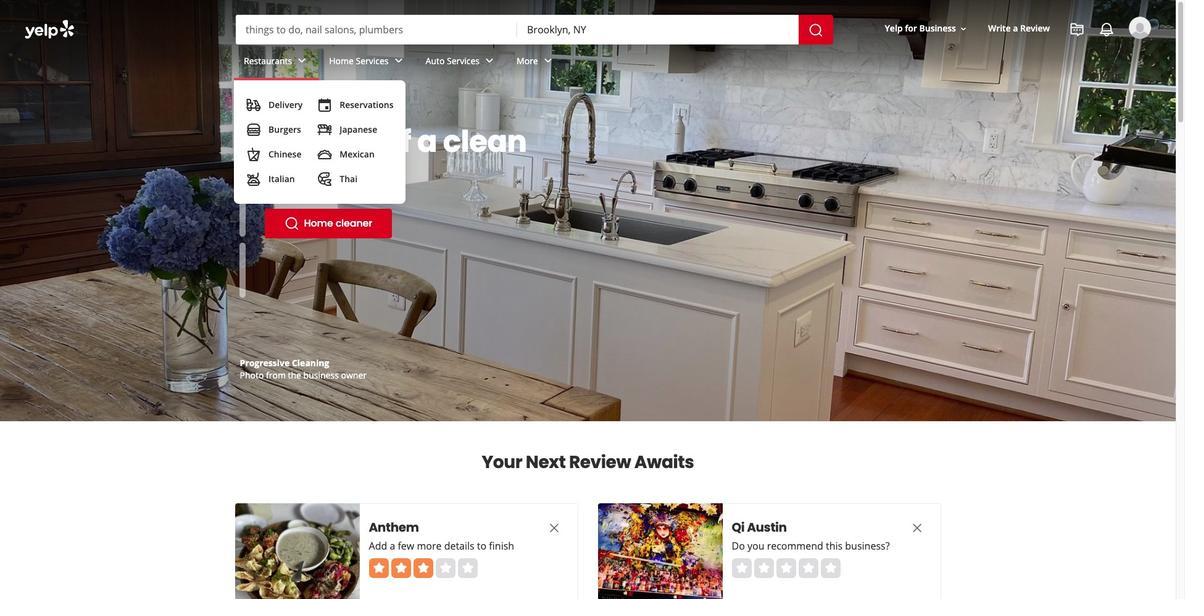 Task type: locate. For each thing, give the bounding box(es) containing it.
home down the steak
[[304, 216, 333, 230]]

2 vertical spatial a
[[390, 539, 395, 553]]

0 vertical spatial 24 search v2 image
[[284, 182, 299, 196]]

owner inside 'the steakhouse photo from the business owner'
[[341, 369, 367, 381]]

0 horizontal spatial review
[[569, 450, 631, 474]]

photo inside 'the steakhouse photo from the business owner'
[[240, 369, 264, 381]]

the for the gift of a clean home
[[265, 121, 320, 162]]

details
[[445, 539, 475, 553]]

a left few
[[390, 539, 395, 553]]

yelp for business button
[[881, 18, 974, 40]]

1 24 chevron down v2 image from the left
[[295, 53, 310, 68]]

italian link
[[242, 167, 308, 191]]

services down things to do, nail salons, plumbers field
[[356, 55, 389, 66]]

progressive cleaning link
[[240, 357, 329, 369]]

home up reservations link
[[329, 55, 354, 66]]

italian
[[269, 173, 295, 185]]

4 24 chevron down v2 image from the left
[[541, 53, 556, 68]]

the inside the gift of a clean home
[[265, 121, 320, 162]]

24 search v2 image for the gift of a clean home
[[284, 216, 299, 231]]

recommend
[[768, 539, 824, 553]]

review right next
[[569, 450, 631, 474]]

24 chevron down v2 image inside home services link
[[391, 53, 406, 68]]

home inside business categories element
[[329, 55, 354, 66]]

1 horizontal spatial the
[[265, 121, 320, 162]]

owner
[[341, 369, 367, 381], [341, 369, 367, 381]]

more link
[[507, 44, 566, 80]]

24 search v2 image inside the steak 'link'
[[284, 182, 299, 196]]

the
[[265, 121, 320, 162], [240, 357, 256, 369]]

the steakhouse photo from the business owner
[[240, 357, 367, 381]]

jeremy m. image
[[1130, 17, 1152, 39]]

none field address, neighborhood, city, state or zip
[[518, 15, 799, 44]]

1 horizontal spatial dismiss card image
[[910, 521, 925, 535]]

home for home cleaner
[[304, 216, 333, 230]]

None search field
[[0, 0, 1177, 204]]

dismiss card image for qi austin
[[910, 521, 925, 535]]

review for a
[[1021, 23, 1051, 34]]

progressive
[[240, 357, 290, 369]]

anthem link
[[369, 519, 523, 536]]

rating element
[[732, 558, 841, 578]]

1 vertical spatial the
[[240, 357, 256, 369]]

projects image
[[1070, 22, 1085, 37]]

photo inside progressive cleaning photo from the business owner
[[240, 369, 264, 381]]

austin
[[747, 519, 787, 536]]

gift
[[326, 121, 376, 162]]

business for cleaning
[[304, 369, 339, 381]]

chinese
[[269, 148, 302, 160]]

2 24 search v2 image from the top
[[284, 216, 299, 231]]

dismiss card image
[[547, 521, 562, 535], [910, 521, 925, 535]]

the inside 'the steakhouse photo from the business owner'
[[288, 369, 301, 381]]

photo
[[240, 369, 264, 381], [240, 369, 264, 381]]

anthem
[[369, 519, 419, 536]]

this
[[826, 539, 843, 553]]

add a few more details to finish
[[369, 539, 515, 553]]

1 horizontal spatial review
[[1021, 23, 1051, 34]]

auto services
[[426, 55, 480, 66]]

1 none field from the left
[[236, 15, 518, 44]]

steak link
[[265, 174, 351, 204]]

user actions element
[[876, 15, 1169, 91]]

24 chevron down v2 image right auto services
[[482, 53, 497, 68]]

None radio
[[732, 558, 752, 578], [754, 558, 774, 578], [777, 558, 796, 578], [821, 558, 841, 578], [732, 558, 752, 578], [754, 558, 774, 578], [777, 558, 796, 578], [821, 558, 841, 578]]

1 vertical spatial review
[[569, 450, 631, 474]]

0 vertical spatial the
[[265, 121, 320, 162]]

owner inside progressive cleaning photo from the business owner
[[341, 369, 367, 381]]

1 24 search v2 image from the top
[[284, 182, 299, 196]]

a for review
[[1014, 23, 1019, 34]]

none search field inside search box
[[236, 15, 834, 44]]

24 chevron down v2 image
[[295, 53, 310, 68], [391, 53, 406, 68], [482, 53, 497, 68], [541, 53, 556, 68]]

1 services from the left
[[356, 55, 389, 66]]

24 search v2 image
[[284, 182, 299, 196], [284, 216, 299, 231]]

the for the steakhouse photo from the business owner
[[240, 357, 256, 369]]

the for cleaning
[[288, 369, 301, 381]]

do
[[732, 539, 745, 553]]

do you recommend this business?
[[732, 539, 890, 553]]

3 24 chevron down v2 image from the left
[[482, 53, 497, 68]]

0 vertical spatial home
[[329, 55, 354, 66]]

menu containing delivery
[[234, 80, 406, 204]]

search image
[[809, 23, 824, 38]]

a for few
[[390, 539, 395, 553]]

services for home services
[[356, 55, 389, 66]]

the inside progressive cleaning photo from the business owner
[[288, 369, 301, 381]]

24 search v2 image down the steak 'link' in the top left of the page
[[284, 216, 299, 231]]

your next review awaits
[[482, 450, 695, 474]]

photo of anthem image
[[235, 503, 360, 599]]

from inside 'the steakhouse photo from the business owner'
[[266, 369, 286, 381]]

home
[[329, 55, 354, 66], [304, 216, 333, 230]]

beauty
[[376, 121, 484, 162]]

1 vertical spatial 24 search v2 image
[[284, 216, 299, 231]]

notifications image
[[1100, 22, 1115, 37]]

0 vertical spatial review
[[1021, 23, 1051, 34]]

business inside progressive cleaning photo from the business owner
[[304, 369, 339, 381]]

24 chevron down v2 image right restaurants
[[295, 53, 310, 68]]

24 chinese v2 image
[[246, 147, 261, 162]]

24 chevron down v2 image inside restaurants 'link'
[[295, 53, 310, 68]]

few
[[398, 539, 415, 553]]

clean
[[443, 121, 527, 162]]

0 horizontal spatial services
[[356, 55, 389, 66]]

japanese link
[[313, 117, 399, 142]]

the
[[288, 369, 301, 381], [288, 369, 301, 381]]

1 vertical spatial a
[[417, 121, 437, 162]]

1 horizontal spatial services
[[447, 55, 480, 66]]

menu
[[234, 80, 406, 204]]

24 thai v2 image
[[318, 172, 332, 187]]

business inside 'the steakhouse photo from the business owner'
[[304, 369, 339, 381]]

cleaning
[[292, 357, 329, 369]]

broiled beauty
[[265, 121, 484, 162]]

24 search v2 image inside home cleaner link
[[284, 216, 299, 231]]

review
[[1021, 23, 1051, 34], [569, 450, 631, 474]]

24 chevron down v2 image right more
[[541, 53, 556, 68]]

qi
[[732, 519, 745, 536]]

2 dismiss card image from the left
[[910, 521, 925, 535]]

chinese link
[[242, 142, 308, 167]]

from inside progressive cleaning photo from the business owner
[[266, 369, 286, 381]]

photo for progressive
[[240, 369, 264, 381]]

1 vertical spatial home
[[304, 216, 333, 230]]

0 horizontal spatial a
[[390, 539, 395, 553]]

a inside search box
[[1014, 23, 1019, 34]]

progressive cleaning photo from the business owner
[[240, 357, 367, 381]]

24 chevron down v2 image inside auto services link
[[482, 53, 497, 68]]

24 chevron down v2 image for home services
[[391, 53, 406, 68]]

2 horizontal spatial a
[[1014, 23, 1019, 34]]

business categories element
[[234, 44, 1152, 204]]

24 mexican v2 image
[[318, 147, 332, 162]]

24 burgers v2 image
[[246, 122, 261, 137]]

None search field
[[236, 15, 834, 44]]

a right write
[[1014, 23, 1019, 34]]

cleaner
[[336, 216, 373, 230]]

burgers
[[269, 124, 301, 135]]

none search field containing yelp for business
[[0, 0, 1177, 204]]

mexican link
[[313, 142, 399, 167]]

0 vertical spatial a
[[1014, 23, 1019, 34]]

None radio
[[799, 558, 819, 578]]

from
[[266, 369, 286, 381], [266, 369, 286, 381]]

24 search v2 image for broiled beauty
[[284, 182, 299, 196]]

24 chevron down v2 image left auto
[[391, 53, 406, 68]]

home services link
[[319, 44, 416, 80]]

0 horizontal spatial dismiss card image
[[547, 521, 562, 535]]

write a review link
[[984, 18, 1056, 40]]

burgers link
[[242, 117, 308, 142]]

services right auto
[[447, 55, 480, 66]]

review right write
[[1021, 23, 1051, 34]]

a
[[1014, 23, 1019, 34], [417, 121, 437, 162], [390, 539, 395, 553]]

1 dismiss card image from the left
[[547, 521, 562, 535]]

a right of
[[417, 121, 437, 162]]

1 horizontal spatial a
[[417, 121, 437, 162]]

0 horizontal spatial the
[[240, 357, 256, 369]]

24 search v2 image left the steak
[[284, 182, 299, 196]]

the inside 'the steakhouse photo from the business owner'
[[240, 357, 256, 369]]

business
[[304, 369, 339, 381], [304, 369, 339, 381]]

2 24 chevron down v2 image from the left
[[391, 53, 406, 68]]

delivery link
[[242, 93, 308, 117]]

a inside the gift of a clean home
[[417, 121, 437, 162]]

3 star rating image
[[369, 558, 478, 578]]

auto
[[426, 55, 445, 66]]

steakhouse
[[258, 357, 308, 369]]

None field
[[236, 15, 518, 44], [518, 15, 799, 44]]

review inside write a review link
[[1021, 23, 1051, 34]]

home services
[[329, 55, 389, 66]]

review for next
[[569, 450, 631, 474]]

2 none field from the left
[[518, 15, 799, 44]]

services
[[356, 55, 389, 66], [447, 55, 480, 66]]

2 services from the left
[[447, 55, 480, 66]]

24 chevron down v2 image inside more link
[[541, 53, 556, 68]]



Task type: describe. For each thing, give the bounding box(es) containing it.
more
[[417, 539, 442, 553]]

japanese
[[340, 124, 378, 135]]

steak
[[304, 182, 332, 196]]

next
[[526, 450, 566, 474]]

services for auto services
[[447, 55, 480, 66]]

the gift of a clean home
[[265, 121, 527, 197]]

24 sushi v2 image
[[318, 122, 332, 137]]

24 chevron down v2 image for restaurants
[[295, 53, 310, 68]]

more
[[517, 55, 538, 66]]

home
[[265, 156, 352, 197]]

none field things to do, nail salons, plumbers
[[236, 15, 518, 44]]

dismiss card image for anthem
[[547, 521, 562, 535]]

auto services link
[[416, 44, 507, 80]]

for
[[906, 23, 918, 34]]

from for cleaning
[[266, 369, 286, 381]]

restaurants
[[244, 55, 292, 66]]

from for steakhouse
[[266, 369, 286, 381]]

home cleaner link
[[265, 209, 392, 238]]

24 delivery v2 image
[[246, 98, 261, 112]]

home cleaner
[[304, 216, 373, 230]]

reservations link
[[313, 93, 399, 117]]

photo of qi austin image
[[598, 503, 723, 599]]

reservations
[[340, 99, 394, 111]]

qi austin
[[732, 519, 787, 536]]

your
[[482, 450, 523, 474]]

address, neighborhood, city, state or zip text field
[[518, 15, 799, 44]]

delivery
[[269, 99, 303, 111]]

you
[[748, 539, 765, 553]]

business for steakhouse
[[304, 369, 339, 381]]

write a review
[[989, 23, 1051, 34]]

24 chevron down v2 image for more
[[541, 53, 556, 68]]

write
[[989, 23, 1012, 34]]

business
[[920, 23, 957, 34]]

home for home services
[[329, 55, 354, 66]]

to
[[477, 539, 487, 553]]

broiled
[[265, 121, 370, 162]]

yelp
[[885, 23, 903, 34]]

thai link
[[313, 167, 399, 191]]

add
[[369, 539, 387, 553]]

24 reservations v2 image
[[318, 98, 332, 112]]

photo for the
[[240, 369, 264, 381]]

awaits
[[635, 450, 695, 474]]

restaurants link
[[234, 44, 319, 80]]

finish
[[489, 539, 515, 553]]

owner for progressive cleaning photo from the business owner
[[341, 369, 367, 381]]

thai
[[340, 173, 358, 185]]

(no rating) image
[[732, 558, 841, 578]]

qi austin link
[[732, 519, 887, 536]]

things to do, nail salons, plumbers text field
[[236, 15, 518, 44]]

24 italian v2 image
[[246, 172, 261, 187]]

yelp for business
[[885, 23, 957, 34]]

16 chevron down v2 image
[[959, 24, 969, 34]]

24 chevron down v2 image for auto services
[[482, 53, 497, 68]]

the for steakhouse
[[288, 369, 301, 381]]

menu inside business categories element
[[234, 80, 406, 204]]

the steakhouse link
[[240, 357, 308, 369]]

mexican
[[340, 148, 375, 160]]

owner for the steakhouse photo from the business owner
[[341, 369, 367, 381]]

business?
[[846, 539, 890, 553]]

of
[[382, 121, 411, 162]]

explore banner section banner
[[0, 0, 1177, 421]]



Task type: vqa. For each thing, say whether or not it's contained in the screenshot.
left Review
yes



